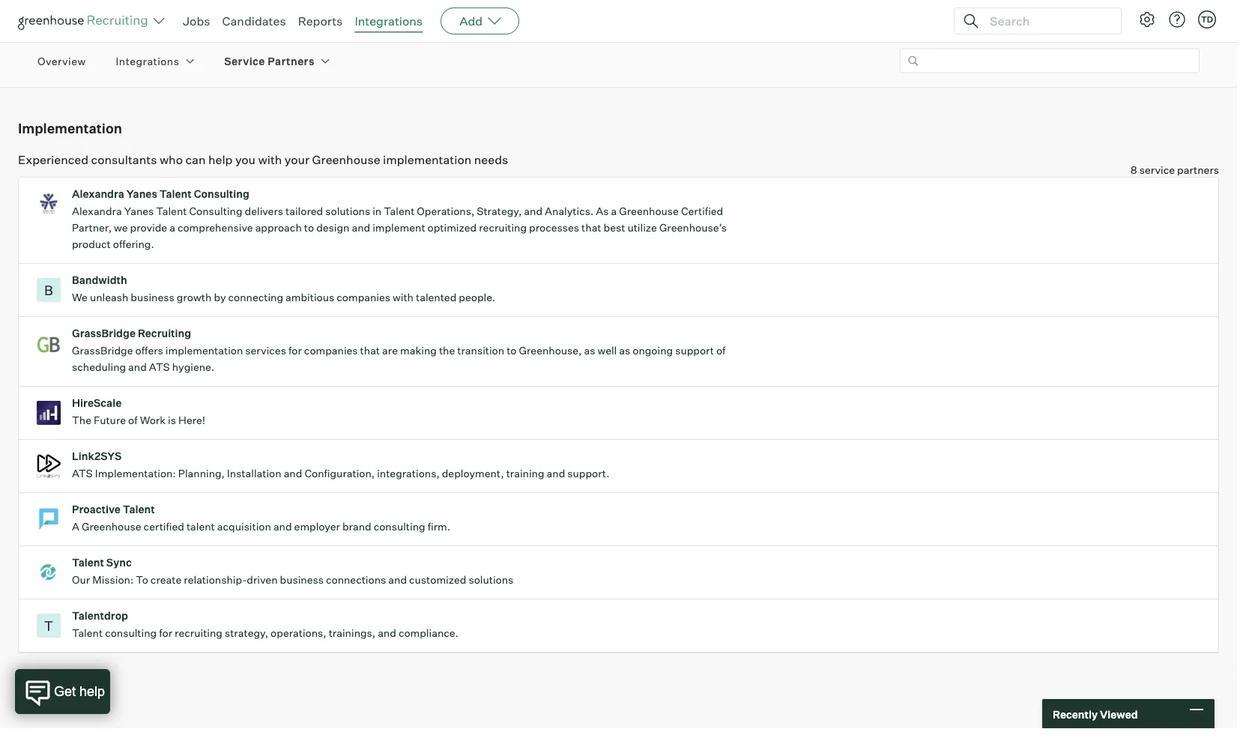 Task type: describe. For each thing, give the bounding box(es) containing it.
t
[[44, 618, 53, 634]]

link2sys ats implementation: planning, installation and configuration, integrations, deployment, training and support.
[[72, 450, 610, 480]]

hirescale
[[72, 397, 122, 410]]

we
[[114, 221, 128, 234]]

0 vertical spatial integrations link
[[355, 13, 423, 28]]

driven
[[247, 574, 278, 587]]

td button
[[1199, 10, 1217, 28]]

that inside alexandra yanes talent consulting alexandra yanes talent consulting delivers tailored solutions in talent operations, strategy, and analytics. as a greenhouse certified partner, we provide a comprehensive approach to design and implement optimized recruiting processes that best utilize greenhouse's product offering.
[[582, 221, 602, 234]]

talent up implement
[[384, 205, 415, 218]]

talentdrop talent consulting for recruiting strategy, operations, trainings, and compliance.
[[72, 610, 459, 640]]

scheduling
[[72, 361, 126, 374]]

for inside grassbridge recruiting grassbridge offers implementation services for companies that are making the transition to greenhouse, as well as ongoing support of scheduling and ats hygiene.
[[289, 344, 302, 357]]

talent sync our mission: to create relationship-driven business connections and customized solutions
[[72, 556, 514, 587]]

your
[[285, 152, 310, 167]]

as
[[596, 205, 609, 218]]

1 horizontal spatial greenhouse
[[312, 152, 380, 167]]

transition
[[457, 344, 505, 357]]

2 grassbridge from the top
[[72, 344, 133, 357]]

employer
[[294, 520, 340, 533]]

ongoing
[[633, 344, 673, 357]]

delivers
[[245, 205, 283, 218]]

and right design
[[352, 221, 370, 234]]

0 horizontal spatial integrations link
[[116, 54, 179, 68]]

of inside hirescale the future of work is here!
[[128, 414, 138, 427]]

deployment,
[[442, 467, 504, 480]]

firm.
[[428, 520, 451, 533]]

overview
[[37, 54, 86, 67]]

proactive
[[72, 503, 121, 516]]

proactive talent a greenhouse certified talent acquisition and employer brand consulting firm.
[[72, 503, 451, 533]]

bandwidth we unleash business growth by connecting ambitious companies with talented people.
[[72, 274, 498, 304]]

create
[[151, 574, 182, 587]]

work
[[140, 414, 166, 427]]

approach
[[255, 221, 302, 234]]

8 service partners
[[1131, 164, 1220, 177]]

in
[[373, 205, 382, 218]]

overview link
[[37, 54, 86, 68]]

tailored
[[286, 205, 323, 218]]

and inside grassbridge recruiting grassbridge offers implementation services for companies that are making the transition to greenhouse, as well as ongoing support of scheduling and ats hygiene.
[[128, 361, 147, 374]]

partner,
[[72, 221, 112, 234]]

recruiting inside talentdrop talent consulting for recruiting strategy, operations, trainings, and compliance.
[[175, 627, 223, 640]]

recently viewed
[[1053, 708, 1138, 721]]

consulting inside proactive talent a greenhouse certified talent acquisition and employer brand consulting firm.
[[374, 520, 425, 533]]

with inside bandwidth we unleash business growth by connecting ambitious companies with talented people.
[[393, 291, 414, 304]]

here!
[[178, 414, 206, 427]]

experienced
[[18, 152, 89, 167]]

mission:
[[92, 574, 134, 587]]

trainings,
[[329, 627, 376, 640]]

td
[[1201, 14, 1214, 24]]

recently
[[1053, 708, 1098, 721]]

grassbridge recruiting grassbridge offers implementation services for companies that are making the transition to greenhouse, as well as ongoing support of scheduling and ats hygiene.
[[72, 327, 726, 374]]

add
[[460, 13, 483, 28]]

0 vertical spatial implementation
[[383, 152, 472, 167]]

link2sys
[[72, 450, 122, 463]]

is
[[168, 414, 176, 427]]

and right installation
[[284, 467, 302, 480]]

viewed
[[1100, 708, 1138, 721]]

growth
[[177, 291, 212, 304]]

offers
[[135, 344, 163, 357]]

talent down who
[[160, 188, 192, 201]]

can
[[185, 152, 206, 167]]

and inside talentdrop talent consulting for recruiting strategy, operations, trainings, and compliance.
[[378, 627, 396, 640]]

business inside talent sync our mission: to create relationship-driven business connections and customized solutions
[[280, 574, 324, 587]]

greenhouse inside proactive talent a greenhouse certified talent acquisition and employer brand consulting firm.
[[82, 520, 141, 533]]

talent inside talentdrop talent consulting for recruiting strategy, operations, trainings, and compliance.
[[72, 627, 103, 640]]

implementation
[[18, 120, 122, 137]]

services
[[245, 344, 286, 357]]

partners
[[1178, 164, 1220, 177]]

certified talent
[[144, 520, 215, 533]]

implementation:
[[95, 467, 176, 480]]

and inside talent sync our mission: to create relationship-driven business connections and customized solutions
[[388, 574, 407, 587]]

installation
[[227, 467, 282, 480]]

the
[[439, 344, 455, 357]]

people.
[[459, 291, 496, 304]]

connecting
[[228, 291, 283, 304]]

we
[[72, 291, 88, 304]]

support
[[675, 344, 714, 357]]

consulting inside talentdrop talent consulting for recruiting strategy, operations, trainings, and compliance.
[[105, 627, 157, 640]]

0 vertical spatial a
[[611, 205, 617, 218]]

sync
[[106, 556, 132, 569]]

customized
[[409, 574, 467, 587]]

talented
[[416, 291, 457, 304]]

unleash
[[90, 291, 128, 304]]

training
[[506, 467, 545, 480]]

certified
[[681, 205, 723, 218]]

recruiting inside alexandra yanes talent consulting alexandra yanes talent consulting delivers tailored solutions in talent operations, strategy, and analytics. as a greenhouse certified partner, we provide a comprehensive approach to design and implement optimized recruiting processes that best utilize greenhouse's product offering.
[[479, 221, 527, 234]]

that inside grassbridge recruiting grassbridge offers implementation services for companies that are making the transition to greenhouse, as well as ongoing support of scheduling and ats hygiene.
[[360, 344, 380, 357]]

service
[[1140, 164, 1175, 177]]

provide
[[130, 221, 167, 234]]

integrations for the top integrations link
[[355, 13, 423, 28]]

relationship-
[[184, 574, 247, 587]]



Task type: vqa. For each thing, say whether or not it's contained in the screenshot.
Candidates
yes



Task type: locate. For each thing, give the bounding box(es) containing it.
1 horizontal spatial that
[[582, 221, 602, 234]]

1 horizontal spatial consulting
[[374, 520, 425, 533]]

reports link
[[298, 13, 343, 28]]

1 alexandra from the top
[[72, 188, 124, 201]]

and up processes
[[524, 205, 543, 218]]

a right provide
[[169, 221, 175, 234]]

needs
[[474, 152, 508, 167]]

operations,
[[417, 205, 475, 218]]

1 vertical spatial recruiting
[[175, 627, 223, 640]]

1 vertical spatial implementation
[[166, 344, 243, 357]]

1 horizontal spatial of
[[717, 344, 726, 357]]

implementation up operations, on the top of the page
[[383, 152, 472, 167]]

integrations link right reports
[[355, 13, 423, 28]]

0 horizontal spatial as
[[584, 344, 595, 357]]

consultants
[[91, 152, 157, 167]]

2 horizontal spatial greenhouse
[[619, 205, 679, 218]]

0 vertical spatial business
[[131, 291, 174, 304]]

greenhouse up utilize
[[619, 205, 679, 218]]

to right transition
[[507, 344, 517, 357]]

greenhouse recruiting image
[[18, 12, 153, 30]]

0 vertical spatial integrations
[[355, 13, 423, 28]]

consulting
[[374, 520, 425, 533], [105, 627, 157, 640]]

1 horizontal spatial business
[[280, 574, 324, 587]]

making
[[400, 344, 437, 357]]

1 horizontal spatial a
[[611, 205, 617, 218]]

1 vertical spatial grassbridge
[[72, 344, 133, 357]]

1 horizontal spatial to
[[507, 344, 517, 357]]

1 horizontal spatial with
[[393, 291, 414, 304]]

1 vertical spatial ats
[[72, 467, 93, 480]]

1 grassbridge from the top
[[72, 327, 136, 340]]

0 vertical spatial of
[[717, 344, 726, 357]]

for right services
[[289, 344, 302, 357]]

solutions inside alexandra yanes talent consulting alexandra yanes talent consulting delivers tailored solutions in talent operations, strategy, and analytics. as a greenhouse certified partner, we provide a comprehensive approach to design and implement optimized recruiting processes that best utilize greenhouse's product offering.
[[326, 205, 370, 218]]

talent inside proactive talent a greenhouse certified talent acquisition and employer brand consulting firm.
[[123, 503, 155, 516]]

implementation up the hygiene.
[[166, 344, 243, 357]]

1 vertical spatial solutions
[[469, 574, 514, 587]]

and right training
[[547, 467, 565, 480]]

1 horizontal spatial solutions
[[469, 574, 514, 587]]

integrations down greenhouse recruiting image
[[116, 54, 179, 67]]

1 horizontal spatial for
[[289, 344, 302, 357]]

of right support
[[717, 344, 726, 357]]

connections
[[326, 574, 386, 587]]

None text field
[[900, 48, 1200, 73]]

recruiting left strategy, at the left bottom
[[175, 627, 223, 640]]

operations,
[[271, 627, 327, 640]]

candidates link
[[222, 13, 286, 28]]

0 horizontal spatial to
[[304, 221, 314, 234]]

talent down the implementation:
[[123, 503, 155, 516]]

partners
[[268, 54, 315, 67]]

to
[[136, 574, 148, 587]]

solutions right customized
[[469, 574, 514, 587]]

1 vertical spatial consulting
[[105, 627, 157, 640]]

help
[[208, 152, 233, 167]]

2 as from the left
[[619, 344, 631, 357]]

0 horizontal spatial consulting
[[105, 627, 157, 640]]

configure image
[[1139, 10, 1157, 28]]

greenhouse,
[[519, 344, 582, 357]]

1 horizontal spatial recruiting
[[479, 221, 527, 234]]

td button
[[1196, 7, 1220, 31]]

service partners
[[224, 54, 315, 67]]

experienced consultants who can help you with your greenhouse implementation needs
[[18, 152, 508, 167]]

0 vertical spatial yanes
[[127, 188, 157, 201]]

configuration,
[[305, 467, 375, 480]]

integrations link down greenhouse recruiting image
[[116, 54, 179, 68]]

strategy,
[[477, 205, 522, 218]]

and
[[524, 205, 543, 218], [352, 221, 370, 234], [128, 361, 147, 374], [284, 467, 302, 480], [547, 467, 565, 480], [274, 520, 292, 533], [388, 574, 407, 587], [378, 627, 396, 640]]

0 vertical spatial consulting
[[374, 520, 425, 533]]

talent down talentdrop
[[72, 627, 103, 640]]

business right driven
[[280, 574, 324, 587]]

for down create
[[159, 627, 172, 640]]

consulting down talentdrop
[[105, 627, 157, 640]]

greenhouse down the proactive
[[82, 520, 141, 533]]

1 vertical spatial yanes
[[124, 205, 154, 218]]

1 vertical spatial for
[[159, 627, 172, 640]]

utilize
[[628, 221, 657, 234]]

talent inside talent sync our mission: to create relationship-driven business connections and customized solutions
[[72, 556, 104, 569]]

well
[[598, 344, 617, 357]]

Search text field
[[986, 10, 1108, 32]]

that down as
[[582, 221, 602, 234]]

ats down offers
[[149, 361, 170, 374]]

support.
[[568, 467, 610, 480]]

greenhouse right your
[[312, 152, 380, 167]]

greenhouse's
[[660, 221, 727, 234]]

candidates
[[222, 13, 286, 28]]

1 vertical spatial with
[[393, 291, 414, 304]]

0 vertical spatial greenhouse
[[312, 152, 380, 167]]

0 vertical spatial consulting
[[194, 188, 249, 201]]

jobs link
[[183, 13, 210, 28]]

as
[[584, 344, 595, 357], [619, 344, 631, 357]]

0 horizontal spatial ats
[[72, 467, 93, 480]]

as right well
[[619, 344, 631, 357]]

yanes
[[127, 188, 157, 201], [124, 205, 154, 218]]

acquisition
[[217, 520, 271, 533]]

1 vertical spatial consulting
[[189, 205, 243, 218]]

ats
[[149, 361, 170, 374], [72, 467, 93, 480]]

hirescale the future of work is here!
[[72, 397, 206, 427]]

2 vertical spatial greenhouse
[[82, 520, 141, 533]]

planning,
[[178, 467, 225, 480]]

for inside talentdrop talent consulting for recruiting strategy, operations, trainings, and compliance.
[[159, 627, 172, 640]]

0 vertical spatial with
[[258, 152, 282, 167]]

0 horizontal spatial business
[[131, 291, 174, 304]]

1 vertical spatial to
[[507, 344, 517, 357]]

1 vertical spatial integrations
[[116, 54, 179, 67]]

brand
[[342, 520, 371, 533]]

0 vertical spatial recruiting
[[479, 221, 527, 234]]

design
[[316, 221, 350, 234]]

0 horizontal spatial recruiting
[[175, 627, 223, 640]]

integrations
[[355, 13, 423, 28], [116, 54, 179, 67]]

1 vertical spatial greenhouse
[[619, 205, 679, 218]]

our
[[72, 574, 90, 587]]

to down tailored
[[304, 221, 314, 234]]

as left well
[[584, 344, 595, 357]]

service partners link
[[224, 54, 315, 68]]

the
[[72, 414, 91, 427]]

a right as
[[611, 205, 617, 218]]

of inside grassbridge recruiting grassbridge offers implementation services for companies that are making the transition to greenhouse, as well as ongoing support of scheduling and ats hygiene.
[[717, 344, 726, 357]]

comprehensive
[[178, 221, 253, 234]]

8
[[1131, 164, 1138, 177]]

0 horizontal spatial integrations
[[116, 54, 179, 67]]

with right you
[[258, 152, 282, 167]]

consulting left 'firm.'
[[374, 520, 425, 533]]

and inside proactive talent a greenhouse certified talent acquisition and employer brand consulting firm.
[[274, 520, 292, 533]]

companies
[[304, 344, 358, 357]]

solutions up design
[[326, 205, 370, 218]]

best
[[604, 221, 625, 234]]

1 horizontal spatial integrations link
[[355, 13, 423, 28]]

2 alexandra from the top
[[72, 205, 122, 218]]

offering.
[[113, 238, 154, 251]]

a
[[72, 520, 79, 533]]

integrations for left integrations link
[[116, 54, 179, 67]]

business inside bandwidth we unleash business growth by connecting ambitious companies with talented people.
[[131, 291, 174, 304]]

integrations right reports
[[355, 13, 423, 28]]

0 horizontal spatial for
[[159, 627, 172, 640]]

and down offers
[[128, 361, 147, 374]]

implementation
[[383, 152, 472, 167], [166, 344, 243, 357]]

0 horizontal spatial with
[[258, 152, 282, 167]]

1 horizontal spatial ats
[[149, 361, 170, 374]]

0 horizontal spatial greenhouse
[[82, 520, 141, 533]]

0 horizontal spatial that
[[360, 344, 380, 357]]

hygiene.
[[172, 361, 214, 374]]

compliance.
[[399, 627, 459, 640]]

talentdrop
[[72, 610, 128, 623]]

jobs
[[183, 13, 210, 28]]

0 vertical spatial ats
[[149, 361, 170, 374]]

ats inside grassbridge recruiting grassbridge offers implementation services for companies that are making the transition to greenhouse, as well as ongoing support of scheduling and ats hygiene.
[[149, 361, 170, 374]]

add button
[[441, 7, 520, 34]]

b
[[44, 282, 53, 298]]

1 vertical spatial integrations link
[[116, 54, 179, 68]]

ats down link2sys
[[72, 467, 93, 480]]

business up 'recruiting'
[[131, 291, 174, 304]]

solutions inside talent sync our mission: to create relationship-driven business connections and customized solutions
[[469, 574, 514, 587]]

0 vertical spatial grassbridge
[[72, 327, 136, 340]]

alexandra yanes talent consulting alexandra yanes talent consulting delivers tailored solutions in talent operations, strategy, and analytics. as a greenhouse certified partner, we provide a comprehensive approach to design and implement optimized recruiting processes that best utilize greenhouse's product offering.
[[72, 188, 727, 251]]

1 vertical spatial of
[[128, 414, 138, 427]]

to inside grassbridge recruiting grassbridge offers implementation services for companies that are making the transition to greenhouse, as well as ongoing support of scheduling and ats hygiene.
[[507, 344, 517, 357]]

integrations,
[[377, 467, 440, 480]]

1 vertical spatial business
[[280, 574, 324, 587]]

strategy,
[[225, 627, 268, 640]]

1 horizontal spatial implementation
[[383, 152, 472, 167]]

1 vertical spatial a
[[169, 221, 175, 234]]

0 vertical spatial solutions
[[326, 205, 370, 218]]

0 horizontal spatial implementation
[[166, 344, 243, 357]]

1 horizontal spatial as
[[619, 344, 631, 357]]

service
[[224, 54, 265, 67]]

0 horizontal spatial of
[[128, 414, 138, 427]]

and left customized
[[388, 574, 407, 587]]

future
[[94, 414, 126, 427]]

0 vertical spatial to
[[304, 221, 314, 234]]

0 vertical spatial that
[[582, 221, 602, 234]]

1 as from the left
[[584, 344, 595, 357]]

implement
[[373, 221, 425, 234]]

solutions
[[326, 205, 370, 218], [469, 574, 514, 587]]

0 horizontal spatial solutions
[[326, 205, 370, 218]]

with
[[258, 152, 282, 167], [393, 291, 414, 304]]

optimized
[[428, 221, 477, 234]]

and left employer
[[274, 520, 292, 533]]

1 vertical spatial that
[[360, 344, 380, 357]]

that left are
[[360, 344, 380, 357]]

reports
[[298, 13, 343, 28]]

processes
[[529, 221, 579, 234]]

0 vertical spatial for
[[289, 344, 302, 357]]

and right "trainings,"
[[378, 627, 396, 640]]

ats inside link2sys ats implementation: planning, installation and configuration, integrations, deployment, training and support.
[[72, 467, 93, 480]]

with left talented
[[393, 291, 414, 304]]

ambitious companies
[[286, 291, 391, 304]]

implementation inside grassbridge recruiting grassbridge offers implementation services for companies that are making the transition to greenhouse, as well as ongoing support of scheduling and ats hygiene.
[[166, 344, 243, 357]]

product
[[72, 238, 111, 251]]

integrations link
[[355, 13, 423, 28], [116, 54, 179, 68]]

talent up provide
[[156, 205, 187, 218]]

bandwidth
[[72, 274, 127, 287]]

recruiting
[[138, 327, 191, 340]]

by
[[214, 291, 226, 304]]

recruiting down the strategy,
[[479, 221, 527, 234]]

to inside alexandra yanes talent consulting alexandra yanes talent consulting delivers tailored solutions in talent operations, strategy, and analytics. as a greenhouse certified partner, we provide a comprehensive approach to design and implement optimized recruiting processes that best utilize greenhouse's product offering.
[[304, 221, 314, 234]]

greenhouse inside alexandra yanes talent consulting alexandra yanes talent consulting delivers tailored solutions in talent operations, strategy, and analytics. as a greenhouse certified partner, we provide a comprehensive approach to design and implement optimized recruiting processes that best utilize greenhouse's product offering.
[[619, 205, 679, 218]]

0 horizontal spatial a
[[169, 221, 175, 234]]

1 horizontal spatial integrations
[[355, 13, 423, 28]]

talent up our
[[72, 556, 104, 569]]

are
[[382, 344, 398, 357]]

of left work in the bottom left of the page
[[128, 414, 138, 427]]

0 vertical spatial alexandra
[[72, 188, 124, 201]]

1 vertical spatial alexandra
[[72, 205, 122, 218]]



